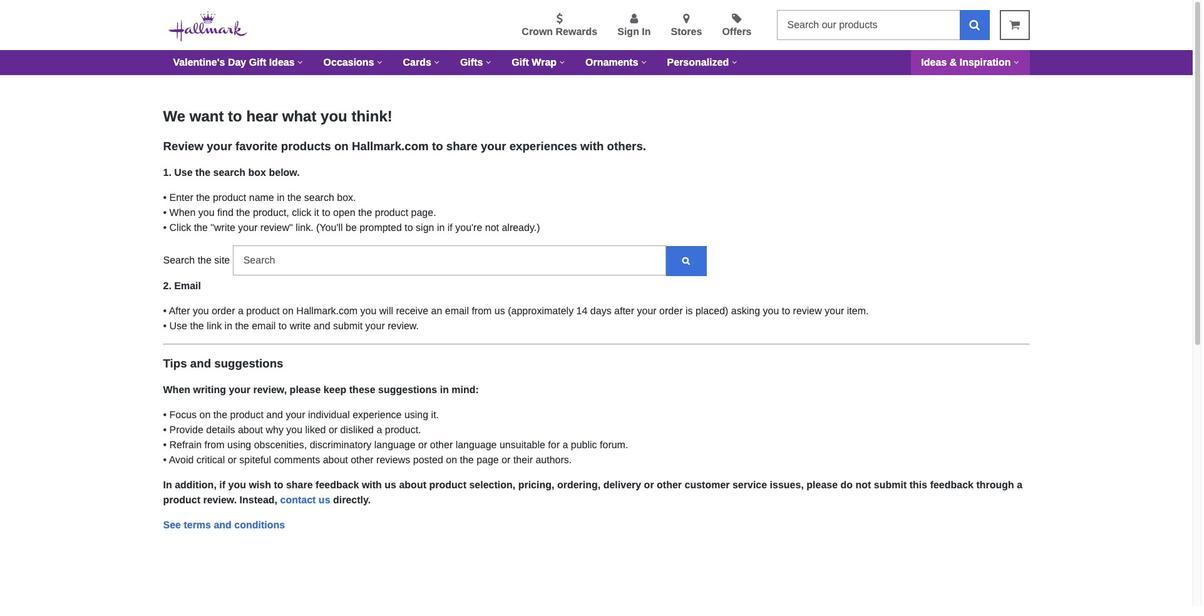 Task type: describe. For each thing, give the bounding box(es) containing it.
7 • from the top
[[163, 425, 167, 435]]

box
[[248, 167, 266, 178]]

unsuitable
[[500, 440, 546, 450]]

discriminatory
[[310, 440, 372, 450]]

tips
[[163, 357, 187, 370]]

you left the will
[[361, 306, 377, 316]]

you inside • focus on the product and your individual experience using it. • provide details about why you liked or disliked a product. • refrain from using obscenities, discriminatory language or other language unsuitable for a public forum. • avoid critical or spiteful comments about other reviews posted on the page or their authors.
[[286, 425, 303, 435]]

search image
[[970, 19, 980, 30]]

Search the site search field
[[163, 246, 1030, 276]]

1. use the search box below.
[[163, 167, 300, 178]]

search
[[163, 255, 195, 266]]

occasions
[[324, 57, 374, 68]]

1 feedback from the left
[[316, 480, 359, 490]]

details
[[206, 425, 235, 435]]

or down individual
[[329, 425, 338, 435]]

1 horizontal spatial suggestions
[[378, 385, 437, 395]]

be
[[346, 222, 357, 233]]

placed)
[[696, 306, 729, 316]]

authors.
[[536, 455, 572, 465]]

click
[[292, 207, 312, 218]]

liked
[[305, 425, 326, 435]]

after
[[615, 306, 635, 316]]

2. email
[[163, 281, 201, 291]]

directly.
[[333, 495, 371, 505]]

and right terms
[[214, 520, 232, 531]]

spiteful
[[239, 455, 271, 465]]

item.
[[847, 306, 869, 316]]

see
[[163, 520, 181, 531]]

your left experiences
[[481, 140, 506, 153]]

you inside "• enter the product name in the search box. • when you find the product, click it to open the product page. • click the "write your review" link. (you'll be prompted to sign in if you're not already.)"
[[198, 207, 215, 218]]

and inside • focus on the product and your individual experience using it. • provide details about why you liked or disliked a product. • refrain from using obscenities, discriminatory language or other language unsuitable for a public forum. • avoid critical or spiteful comments about other reviews posted on the page or their authors.
[[266, 410, 283, 420]]

focus
[[169, 410, 197, 420]]

instead,
[[240, 495, 278, 505]]

rewards
[[556, 26, 598, 37]]

your left item.
[[825, 306, 845, 316]]

0 horizontal spatial other
[[351, 455, 374, 465]]

receive
[[396, 306, 429, 316]]

service
[[733, 480, 767, 490]]

gifts
[[460, 57, 483, 68]]

1 gift from the left
[[249, 57, 266, 68]]

in left "mind:"
[[440, 385, 449, 395]]

0 vertical spatial about
[[238, 425, 263, 435]]

4 • from the top
[[163, 306, 167, 316]]

or inside 'in addition, if you wish to share feedback with us about product selection, pricing, ordering, delivery or other customer service issues, please do not submit this feedback through a product review. instead,'
[[644, 480, 654, 490]]

their
[[514, 455, 533, 465]]

when inside "• enter the product name in the search box. • when you find the product, click it to open the product page. • click the "write your review" link. (you'll be prompted to sign in if you're not already.)"
[[169, 207, 196, 218]]

1.
[[163, 167, 172, 178]]

your right after
[[637, 306, 657, 316]]

• focus on the product and your individual experience using it. • provide details about why you liked or disliked a product. • refrain from using obscenities, discriminatory language or other language unsuitable for a public forum. • avoid critical or spiteful comments about other reviews posted on the page or their authors.
[[163, 410, 629, 465]]

link
[[207, 321, 222, 331]]

you up link
[[193, 306, 209, 316]]

or right critical
[[228, 455, 237, 465]]

the left link
[[190, 321, 204, 331]]

the right "click"
[[194, 222, 208, 233]]

the right enter
[[196, 192, 210, 203]]

1 vertical spatial when
[[163, 385, 190, 395]]

please inside 'in addition, if you wish to share feedback with us about product selection, pricing, ordering, delivery or other customer service issues, please do not submit this feedback through a product review. instead,'
[[807, 480, 838, 490]]

for
[[548, 440, 560, 450]]

do
[[841, 480, 853, 490]]

conditions
[[234, 520, 285, 531]]

2 gift from the left
[[512, 57, 529, 68]]

experience
[[353, 410, 402, 420]]

in inside menu
[[642, 26, 651, 37]]

review. inside • after you order a product on hallmark.com you will receive an email from us (approximately 14 days after your order is placed) asking you to review your item. • use the link in the email to write and submit your review.
[[388, 321, 419, 331]]

favorite
[[235, 140, 278, 153]]

these
[[349, 385, 376, 395]]

will
[[379, 306, 393, 316]]

on inside • after you order a product on hallmark.com you will receive an email from us (approximately 14 days after your order is placed) asking you to review your item. • use the link in the email to write and submit your review.
[[283, 306, 294, 316]]

1 language from the left
[[374, 440, 416, 450]]

0 vertical spatial use
[[174, 167, 193, 178]]

reviews
[[377, 455, 411, 465]]

posted
[[413, 455, 443, 465]]

offers
[[723, 26, 752, 37]]

ornaments
[[586, 57, 639, 68]]

day
[[228, 57, 246, 68]]

refrain
[[169, 440, 202, 450]]

your down the will
[[366, 321, 385, 331]]

inspiration
[[960, 57, 1011, 68]]

the inside the search the site search field
[[198, 255, 212, 266]]

review. inside 'in addition, if you wish to share feedback with us about product selection, pricing, ordering, delivery or other customer service issues, please do not submit this feedback through a product review. instead,'
[[203, 495, 237, 505]]

• enter the product name in the search box. • when you find the product, click it to open the product page. • click the "write your review" link. (you'll be prompted to sign in if you're not already.)
[[163, 192, 540, 233]]

you're
[[456, 222, 483, 233]]

critical
[[197, 455, 225, 465]]

2 feedback from the left
[[931, 480, 974, 490]]

valentine's
[[173, 57, 225, 68]]

customer
[[685, 480, 730, 490]]

and right tips
[[190, 357, 211, 370]]

sign in link
[[618, 13, 651, 39]]

from inside • after you order a product on hallmark.com you will receive an email from us (approximately 14 days after your order is placed) asking you to review your item. • use the link in the email to write and submit your review.
[[472, 306, 492, 316]]

personalized
[[667, 57, 729, 68]]

product inside • focus on the product and your individual experience using it. • provide details about why you liked or disliked a product. • refrain from using obscenities, discriminatory language or other language unsuitable for a public forum. • avoid critical or spiteful comments about other reviews posted on the page or their authors.
[[230, 410, 264, 420]]

box.
[[337, 192, 356, 203]]

the down review
[[195, 167, 211, 178]]

write
[[290, 321, 311, 331]]

occasions link
[[314, 50, 393, 75]]

why
[[266, 425, 284, 435]]

personalized link
[[657, 50, 748, 75]]

1 vertical spatial email
[[252, 321, 276, 331]]

products
[[281, 140, 331, 153]]

us inside 'in addition, if you wish to share feedback with us about product selection, pricing, ordering, delivery or other customer service issues, please do not submit this feedback through a product review. instead,'
[[385, 480, 397, 490]]

name
[[249, 192, 274, 203]]

when writing your review, please keep these suggestions in mind:
[[163, 385, 479, 395]]

the up the click
[[288, 192, 302, 203]]

a down experience
[[377, 425, 382, 435]]

writing
[[193, 385, 226, 395]]

your up '1. use the search box below.'
[[207, 140, 232, 153]]

provide
[[169, 425, 203, 435]]

public
[[571, 440, 597, 450]]

or left their
[[502, 455, 511, 465]]

1 horizontal spatial other
[[430, 440, 453, 450]]

on right the 'posted' on the bottom left
[[446, 455, 457, 465]]

use inside • after you order a product on hallmark.com you will receive an email from us (approximately 14 days after your order is placed) asking you to review your item. • use the link in the email to write and submit your review.
[[169, 321, 187, 331]]

wish
[[249, 480, 271, 490]]

after
[[169, 306, 190, 316]]

with inside 'in addition, if you wish to share feedback with us about product selection, pricing, ordering, delivery or other customer service issues, please do not submit this feedback through a product review. instead,'
[[362, 480, 382, 490]]

1 • from the top
[[163, 192, 167, 203]]

stores link
[[671, 13, 702, 39]]

sign in
[[618, 26, 651, 37]]

want
[[190, 108, 224, 125]]

in right sign
[[437, 222, 445, 233]]

0 horizontal spatial us
[[319, 495, 330, 505]]

what
[[282, 108, 317, 125]]

0 vertical spatial please
[[290, 385, 321, 395]]

on right 'products'
[[334, 140, 349, 153]]

the left page
[[460, 455, 474, 465]]

hallmark image
[[168, 11, 247, 41]]

issues,
[[770, 480, 804, 490]]

in addition, if you wish to share feedback with us about product selection, pricing, ordering, delivery or other customer service issues, please do not submit this feedback through a product review. instead,
[[163, 480, 1023, 505]]

page
[[477, 455, 499, 465]]

9 • from the top
[[163, 455, 167, 465]]

it.
[[431, 410, 439, 420]]

if inside 'in addition, if you wish to share feedback with us about product selection, pricing, ordering, delivery or other customer service issues, please do not submit this feedback through a product review. instead,'
[[219, 480, 226, 490]]

6 • from the top
[[163, 410, 167, 420]]

banner containing crown rewards
[[0, 0, 1193, 75]]

submit inside 'in addition, if you wish to share feedback with us about product selection, pricing, ordering, delivery or other customer service issues, please do not submit this feedback through a product review. instead,'
[[874, 480, 907, 490]]

not inside "• enter the product name in the search box. • when you find the product, click it to open the product page. • click the "write your review" link. (you'll be prompted to sign in if you're not already.)"
[[485, 222, 499, 233]]



Task type: vqa. For each thing, say whether or not it's contained in the screenshot.
"Stores" LINK
yes



Task type: locate. For each thing, give the bounding box(es) containing it.
product inside • after you order a product on hallmark.com you will receive an email from us (approximately 14 days after your order is placed) asking you to review your item. • use the link in the email to write and submit your review.
[[246, 306, 280, 316]]

you right "asking"
[[763, 306, 779, 316]]

feedback right this
[[931, 480, 974, 490]]

0 vertical spatial us
[[495, 306, 505, 316]]

gift wrap
[[512, 57, 557, 68]]

share inside 'in addition, if you wish to share feedback with us about product selection, pricing, ordering, delivery or other customer service issues, please do not submit this feedback through a product review. instead,'
[[286, 480, 313, 490]]

(approximately
[[508, 306, 574, 316]]

if
[[448, 222, 453, 233], [219, 480, 226, 490]]

review
[[793, 306, 822, 316]]

obscenities,
[[254, 440, 307, 450]]

1 ideas from the left
[[269, 57, 295, 68]]

from up critical
[[205, 440, 225, 450]]

your inside "• enter the product name in the search box. • when you find the product, click it to open the product page. • click the "write your review" link. (you'll be prompted to sign in if you're not already.)"
[[238, 222, 258, 233]]

sign
[[416, 222, 434, 233]]

8 • from the top
[[163, 440, 167, 450]]

• up tips
[[163, 321, 167, 331]]

0 vertical spatial using
[[405, 410, 429, 420]]

email left write
[[252, 321, 276, 331]]

ideas right day
[[269, 57, 295, 68]]

the right open
[[358, 207, 372, 218]]

menu bar
[[163, 50, 1030, 75]]

0 vertical spatial from
[[472, 306, 492, 316]]

1 horizontal spatial submit
[[874, 480, 907, 490]]

or up the 'posted' on the bottom left
[[418, 440, 427, 450]]

suggestions up it.
[[378, 385, 437, 395]]

not right do
[[856, 480, 872, 490]]

on up details at the left of the page
[[200, 410, 211, 420]]

in
[[642, 26, 651, 37], [277, 192, 285, 203], [437, 222, 445, 233], [225, 321, 232, 331], [440, 385, 449, 395]]

2 language from the left
[[456, 440, 497, 450]]

0 horizontal spatial not
[[485, 222, 499, 233]]

0 horizontal spatial feedback
[[316, 480, 359, 490]]

• left refrain
[[163, 440, 167, 450]]

0 horizontal spatial language
[[374, 440, 416, 450]]

search up it
[[304, 192, 334, 203]]

forum.
[[600, 440, 629, 450]]

order up link
[[212, 306, 235, 316]]

us
[[495, 306, 505, 316], [385, 480, 397, 490], [319, 495, 330, 505]]

your up liked
[[286, 410, 305, 420]]

2 vertical spatial us
[[319, 495, 330, 505]]

ideas & inspiration
[[922, 57, 1011, 68]]

valentine's day gift ideas
[[173, 57, 295, 68]]

0 vertical spatial search
[[213, 167, 246, 178]]

ornaments link
[[576, 50, 657, 75]]

using up spiteful
[[227, 440, 251, 450]]

1 vertical spatial suggestions
[[378, 385, 437, 395]]

find
[[217, 207, 234, 218]]

0 vertical spatial when
[[169, 207, 196, 218]]

days
[[591, 306, 612, 316]]

1 horizontal spatial with
[[581, 140, 604, 153]]

use down after
[[169, 321, 187, 331]]

0 horizontal spatial if
[[219, 480, 226, 490]]

gifts link
[[450, 50, 502, 75]]

the right link
[[235, 321, 249, 331]]

1 horizontal spatial us
[[385, 480, 397, 490]]

"write
[[211, 222, 235, 233]]

1 horizontal spatial language
[[456, 440, 497, 450]]

2 vertical spatial other
[[657, 480, 682, 490]]

hear
[[246, 108, 278, 125]]

wrap
[[532, 57, 557, 68]]

1 vertical spatial share
[[286, 480, 313, 490]]

from inside • focus on the product and your individual experience using it. • provide details about why you liked or disliked a product. • refrain from using obscenities, discriminatory language or other language unsuitable for a public forum. • avoid critical or spiteful comments about other reviews posted on the page or their authors.
[[205, 440, 225, 450]]

• left "click"
[[163, 222, 167, 233]]

2 ideas from the left
[[922, 57, 947, 68]]

product.
[[385, 425, 421, 435]]

click
[[169, 222, 191, 233]]

gift left wrap
[[512, 57, 529, 68]]

Search our products search field
[[777, 10, 960, 40]]

hallmark.com up write
[[297, 306, 358, 316]]

a right for
[[563, 440, 568, 450]]

feedback up contact us directly.
[[316, 480, 359, 490]]

experiences
[[510, 140, 577, 153]]

• left after
[[163, 306, 167, 316]]

comments
[[274, 455, 320, 465]]

submit inside • after you order a product on hallmark.com you will receive an email from us (approximately 14 days after your order is placed) asking you to review your item. • use the link in the email to write and submit your review.
[[333, 321, 363, 331]]

on up write
[[283, 306, 294, 316]]

review. up see terms and conditions link
[[203, 495, 237, 505]]

gift wrap link
[[502, 50, 576, 75]]

other down discriminatory
[[351, 455, 374, 465]]

asking
[[732, 306, 761, 316]]

contact us link
[[280, 495, 330, 505]]

banner
[[0, 0, 1193, 75]]

terms
[[184, 520, 211, 531]]

tips and suggestions
[[163, 357, 283, 370]]

your right the writing
[[229, 385, 251, 395]]

menu
[[267, 11, 767, 39]]

and right write
[[314, 321, 330, 331]]

0 horizontal spatial email
[[252, 321, 276, 331]]

to inside 'in addition, if you wish to share feedback with us about product selection, pricing, ordering, delivery or other customer service issues, please do not submit this feedback through a product review. instead,'
[[274, 480, 283, 490]]

email
[[174, 281, 201, 291]]

• left focus
[[163, 410, 167, 420]]

a
[[238, 306, 244, 316], [377, 425, 382, 435], [563, 440, 568, 450], [1018, 480, 1023, 490]]

on
[[334, 140, 349, 153], [283, 306, 294, 316], [200, 410, 211, 420], [446, 455, 457, 465]]

others.
[[607, 140, 646, 153]]

1 horizontal spatial about
[[323, 455, 348, 465]]

3 • from the top
[[163, 222, 167, 233]]

us inside • after you order a product on hallmark.com you will receive an email from us (approximately 14 days after your order is placed) asking you to review your item. • use the link in the email to write and submit your review.
[[495, 306, 505, 316]]

0 vertical spatial suggestions
[[214, 357, 283, 370]]

if inside "• enter the product name in the search box. • when you find the product, click it to open the product page. • click the "write your review" link. (you'll be prompted to sign in if you're not already.)"
[[448, 222, 453, 233]]

ideas left &
[[922, 57, 947, 68]]

0 horizontal spatial review.
[[203, 495, 237, 505]]

a up tips and suggestions
[[238, 306, 244, 316]]

0 vertical spatial submit
[[333, 321, 363, 331]]

in right link
[[225, 321, 232, 331]]

page.
[[411, 207, 436, 218]]

menu inside banner
[[267, 11, 767, 39]]

1 horizontal spatial review.
[[388, 321, 419, 331]]

email right an
[[445, 306, 469, 316]]

1 vertical spatial other
[[351, 455, 374, 465]]

0 horizontal spatial gift
[[249, 57, 266, 68]]

• down 1.
[[163, 207, 167, 218]]

0 vertical spatial not
[[485, 222, 499, 233]]

0 vertical spatial with
[[581, 140, 604, 153]]

about inside 'in addition, if you wish to share feedback with us about product selection, pricing, ordering, delivery or other customer service issues, please do not submit this feedback through a product review. instead,'
[[399, 480, 427, 490]]

1 horizontal spatial please
[[807, 480, 838, 490]]

using left it.
[[405, 410, 429, 420]]

crown
[[522, 26, 553, 37]]

menu bar inside banner
[[163, 50, 1030, 75]]

2 horizontal spatial other
[[657, 480, 682, 490]]

0 horizontal spatial using
[[227, 440, 251, 450]]

you right why
[[286, 425, 303, 435]]

order left is
[[660, 306, 683, 316]]

the right find
[[236, 207, 250, 218]]

an
[[431, 306, 442, 316]]

0 horizontal spatial with
[[362, 480, 382, 490]]

see terms and conditions
[[163, 520, 285, 531]]

1 horizontal spatial from
[[472, 306, 492, 316]]

to
[[228, 108, 242, 125], [432, 140, 443, 153], [322, 207, 330, 218], [405, 222, 413, 233], [782, 306, 791, 316], [279, 321, 287, 331], [274, 480, 283, 490]]

cards
[[403, 57, 432, 68]]

when up focus
[[163, 385, 190, 395]]

search
[[213, 167, 246, 178], [304, 192, 334, 203]]

through
[[977, 480, 1015, 490]]

1 order from the left
[[212, 306, 235, 316]]

1 horizontal spatial order
[[660, 306, 683, 316]]

ideas inside valentine's day gift ideas link
[[269, 57, 295, 68]]

0 horizontal spatial about
[[238, 425, 263, 435]]

pricing,
[[518, 480, 555, 490]]

1 horizontal spatial email
[[445, 306, 469, 316]]

0 horizontal spatial suggestions
[[214, 357, 283, 370]]

Search search field
[[233, 246, 666, 276]]

think!
[[352, 108, 393, 125]]

1 vertical spatial use
[[169, 321, 187, 331]]

selection,
[[469, 480, 516, 490]]

the left 'site'
[[198, 255, 212, 266]]

please left keep
[[290, 385, 321, 395]]

individual
[[308, 410, 350, 420]]

0 horizontal spatial submit
[[333, 321, 363, 331]]

1 vertical spatial from
[[205, 440, 225, 450]]

cards link
[[393, 50, 450, 75]]

if right addition,
[[219, 480, 226, 490]]

not inside 'in addition, if you wish to share feedback with us about product selection, pricing, ordering, delivery or other customer service issues, please do not submit this feedback through a product review. instead,'
[[856, 480, 872, 490]]

us right the contact
[[319, 495, 330, 505]]

• left avoid
[[163, 455, 167, 465]]

or right delivery
[[644, 480, 654, 490]]

with
[[581, 140, 604, 153], [362, 480, 382, 490]]

review. down the receive
[[388, 321, 419, 331]]

you right what
[[321, 108, 348, 125]]

1 vertical spatial hallmark.com
[[297, 306, 358, 316]]

open
[[333, 207, 356, 218]]

your right "write
[[238, 222, 258, 233]]

stores
[[671, 26, 702, 37]]

suggestions up review,
[[214, 357, 283, 370]]

this
[[910, 480, 928, 490]]

2 vertical spatial about
[[399, 480, 427, 490]]

ideas & inspiration link
[[912, 50, 1030, 75]]

hallmark.com down think!
[[352, 140, 429, 153]]

5 • from the top
[[163, 321, 167, 331]]

language up reviews
[[374, 440, 416, 450]]

1 horizontal spatial gift
[[512, 57, 529, 68]]

2 horizontal spatial about
[[399, 480, 427, 490]]

gift right day
[[249, 57, 266, 68]]

search inside "• enter the product name in the search box. • when you find the product, click it to open the product page. • click the "write your review" link. (you'll be prompted to sign in if you're not already.)"
[[304, 192, 334, 203]]

in inside • after you order a product on hallmark.com you will receive an email from us (approximately 14 days after your order is placed) asking you to review your item. • use the link in the email to write and submit your review.
[[225, 321, 232, 331]]

1 vertical spatial please
[[807, 480, 838, 490]]

shopping cart image
[[1010, 19, 1020, 31]]

you inside 'in addition, if you wish to share feedback with us about product selection, pricing, ordering, delivery or other customer service issues, please do not submit this feedback through a product review. instead,'
[[228, 480, 246, 490]]

2 • from the top
[[163, 207, 167, 218]]

menu containing crown rewards
[[267, 11, 767, 39]]

0 vertical spatial email
[[445, 306, 469, 316]]

from
[[472, 306, 492, 316], [205, 440, 225, 450]]

1 vertical spatial with
[[362, 480, 382, 490]]

ideas
[[269, 57, 295, 68], [922, 57, 947, 68]]

we
[[163, 108, 185, 125]]

0 horizontal spatial from
[[205, 440, 225, 450]]

link.
[[296, 222, 314, 233]]

please left do
[[807, 480, 838, 490]]

a inside 'in addition, if you wish to share feedback with us about product selection, pricing, ordering, delivery or other customer service issues, please do not submit this feedback through a product review. instead,'
[[1018, 480, 1023, 490]]

already.)
[[502, 222, 540, 233]]

search left the box
[[213, 167, 246, 178]]

0 horizontal spatial please
[[290, 385, 321, 395]]

0 horizontal spatial ideas
[[269, 57, 295, 68]]

1 vertical spatial not
[[856, 480, 872, 490]]

ideas inside ideas & inspiration link
[[922, 57, 947, 68]]

with up directly.
[[362, 480, 382, 490]]

in up product,
[[277, 192, 285, 203]]

with left others.
[[581, 140, 604, 153]]

your
[[207, 140, 232, 153], [481, 140, 506, 153], [238, 222, 258, 233], [637, 306, 657, 316], [825, 306, 845, 316], [366, 321, 385, 331], [229, 385, 251, 395], [286, 410, 305, 420]]

us left (approximately
[[495, 306, 505, 316]]

contact
[[280, 495, 316, 505]]

from right an
[[472, 306, 492, 316]]

and up why
[[266, 410, 283, 420]]

a right through
[[1018, 480, 1023, 490]]

1 horizontal spatial not
[[856, 480, 872, 490]]

0 horizontal spatial search
[[213, 167, 246, 178]]

review your favorite products on hallmark.com to share your experiences with others.
[[163, 140, 646, 153]]

in right "sign"
[[642, 26, 651, 37]]

other inside 'in addition, if you wish to share feedback with us about product selection, pricing, ordering, delivery or other customer service issues, please do not submit this feedback through a product review. instead,'
[[657, 480, 682, 490]]

about left why
[[238, 425, 263, 435]]

use right 1.
[[174, 167, 193, 178]]

1 vertical spatial submit
[[874, 480, 907, 490]]

None search field
[[777, 10, 990, 40]]

(you'll
[[316, 222, 343, 233]]

hallmark.com inside • after you order a product on hallmark.com you will receive an email from us (approximately 14 days after your order is placed) asking you to review your item. • use the link in the email to write and submit your review.
[[297, 306, 358, 316]]

when down enter
[[169, 207, 196, 218]]

ordering,
[[557, 480, 601, 490]]

1 vertical spatial search
[[304, 192, 334, 203]]

0 vertical spatial hallmark.com
[[352, 140, 429, 153]]

valentine's day gift ideas link
[[163, 50, 314, 75]]

1 vertical spatial us
[[385, 480, 397, 490]]

submit
[[333, 321, 363, 331], [874, 480, 907, 490]]

• left provide
[[163, 425, 167, 435]]

0 horizontal spatial share
[[286, 480, 313, 490]]

use
[[174, 167, 193, 178], [169, 321, 187, 331]]

0 horizontal spatial order
[[212, 306, 235, 316]]

2 horizontal spatial us
[[495, 306, 505, 316]]

review,
[[253, 385, 287, 395]]

0 vertical spatial if
[[448, 222, 453, 233]]

1 vertical spatial using
[[227, 440, 251, 450]]

language up page
[[456, 440, 497, 450]]

1 horizontal spatial feedback
[[931, 480, 974, 490]]

review"
[[260, 222, 293, 233]]

about down discriminatory
[[323, 455, 348, 465]]

1 horizontal spatial ideas
[[922, 57, 947, 68]]

contact us directly.
[[280, 495, 371, 505]]

1 horizontal spatial using
[[405, 410, 429, 420]]

and inside • after you order a product on hallmark.com you will receive an email from us (approximately 14 days after your order is placed) asking you to review your item. • use the link in the email to write and submit your review.
[[314, 321, 330, 331]]

2 order from the left
[[660, 306, 683, 316]]

keep
[[324, 385, 347, 395]]

other left customer
[[657, 480, 682, 490]]

submit left this
[[874, 480, 907, 490]]

none search field inside banner
[[777, 10, 990, 40]]

crown rewards link
[[522, 13, 598, 39]]

you left find
[[198, 207, 215, 218]]

1 horizontal spatial share
[[446, 140, 478, 153]]

us down reviews
[[385, 480, 397, 490]]

avoid
[[169, 455, 194, 465]]

review
[[163, 140, 204, 153]]

1 horizontal spatial if
[[448, 222, 453, 233]]

1 vertical spatial if
[[219, 480, 226, 490]]

1 vertical spatial review.
[[203, 495, 237, 505]]

menu bar containing valentine's day gift ideas
[[163, 50, 1030, 75]]

is
[[686, 306, 693, 316]]

0 vertical spatial review.
[[388, 321, 419, 331]]

disliked
[[341, 425, 374, 435]]

the up details at the left of the page
[[213, 410, 227, 420]]

you left wish
[[228, 480, 246, 490]]

a inside • after you order a product on hallmark.com you will receive an email from us (approximately 14 days after your order is placed) asking you to review your item. • use the link in the email to write and submit your review.
[[238, 306, 244, 316]]

your inside • focus on the product and your individual experience using it. • provide details about why you liked or disliked a product. • refrain from using obscenities, discriminatory language or other language unsuitable for a public forum. • avoid critical or spiteful comments about other reviews posted on the page or their authors.
[[286, 410, 305, 420]]

1 vertical spatial about
[[323, 455, 348, 465]]

0 vertical spatial other
[[430, 440, 453, 450]]

not right you're
[[485, 222, 499, 233]]

0 vertical spatial share
[[446, 140, 478, 153]]

the
[[195, 167, 211, 178], [196, 192, 210, 203], [288, 192, 302, 203], [236, 207, 250, 218], [358, 207, 372, 218], [194, 222, 208, 233], [198, 255, 212, 266], [190, 321, 204, 331], [235, 321, 249, 331], [213, 410, 227, 420], [460, 455, 474, 465]]

offers link
[[723, 13, 752, 39]]

if left you're
[[448, 222, 453, 233]]

1 horizontal spatial search
[[304, 192, 334, 203]]

submit right write
[[333, 321, 363, 331]]

• left enter
[[163, 192, 167, 203]]



